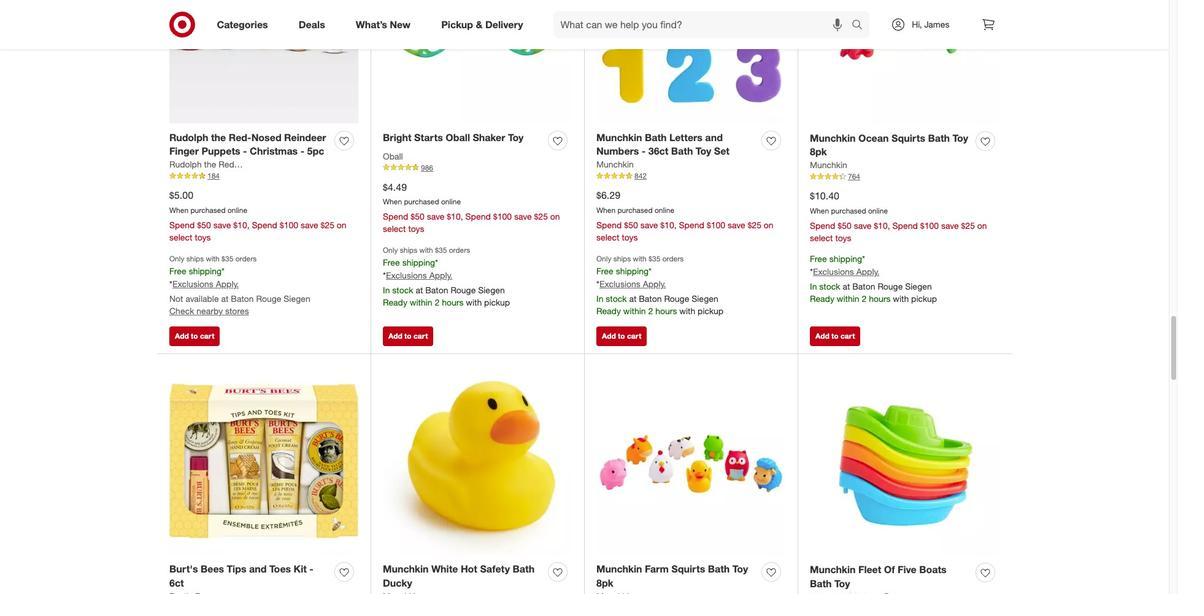 Task type: describe. For each thing, give the bounding box(es) containing it.
reindeer for rudolph the red-nosed reindeer
[[265, 159, 300, 170]]

apply. for bright starts oball shaker toy
[[429, 270, 452, 281]]

white
[[431, 563, 458, 575]]

james
[[925, 19, 950, 29]]

what's new link
[[345, 11, 426, 38]]

bath inside munchkin farm squirts bath toy 8pk
[[708, 563, 730, 575]]

5pc
[[307, 145, 324, 157]]

764
[[848, 172, 860, 181]]

$10, for $5.00
[[233, 220, 250, 230]]

at inside free shipping * * exclusions apply. in stock at  baton rouge siegen ready within 2 hours with pickup
[[843, 281, 850, 291]]

with inside free shipping * * exclusions apply. in stock at  baton rouge siegen ready within 2 hours with pickup
[[893, 293, 909, 304]]

munchkin white hot safety bath ducky
[[383, 563, 535, 589]]

categories link
[[207, 11, 283, 38]]

ships for $6.29
[[614, 254, 631, 263]]

munchkin ocean squirts bath toy 8pk
[[810, 132, 968, 158]]

when for $6.29
[[597, 206, 616, 215]]

bath inside munchkin white hot safety bath ducky
[[513, 563, 535, 575]]

to for $5.00
[[191, 332, 198, 341]]

toes
[[269, 563, 291, 575]]

apply. for rudolph the red-nosed reindeer finger puppets - christmas - 5pc
[[216, 279, 239, 289]]

purchased for $6.29
[[618, 206, 653, 215]]

bright starts oball shaker toy
[[383, 131, 524, 143]]

add for $4.49
[[388, 332, 402, 341]]

8pk for munchkin farm squirts bath toy 8pk
[[597, 577, 614, 589]]

red- for rudolph the red-nosed reindeer finger puppets - christmas - 5pc
[[229, 131, 251, 143]]

$50 for $4.49
[[411, 211, 425, 222]]

five
[[898, 564, 917, 576]]

numbers
[[597, 145, 639, 157]]

184 link
[[169, 171, 358, 182]]

spend down 184 link
[[252, 220, 277, 230]]

starts
[[414, 131, 443, 143]]

categories
[[217, 18, 268, 30]]

delivery
[[485, 18, 523, 30]]

free inside free shipping * * exclusions apply. in stock at  baton rouge siegen ready within 2 hours with pickup
[[810, 253, 827, 264]]

in for munchkin bath letters and numbers - 36ct bath toy set
[[597, 293, 604, 304]]

munchkin link for munchkin bath letters and numbers - 36ct bath toy set
[[597, 158, 634, 171]]

orders for $6.29
[[663, 254, 684, 263]]

siegen inside free shipping * * exclusions apply. in stock at  baton rouge siegen ready within 2 hours with pickup
[[905, 281, 932, 291]]

$50 for $5.00
[[197, 220, 211, 230]]

munchkin for munchkin bath letters and numbers - 36ct bath toy set
[[597, 131, 642, 143]]

hours for bright starts oball shaker toy
[[442, 297, 464, 308]]

nearby
[[197, 306, 223, 316]]

on for munchkin bath letters and numbers - 36ct bath toy set
[[764, 220, 774, 230]]

$5.00 when purchased online spend $50 save $10, spend $100 save $25 on select toys
[[169, 189, 347, 242]]

rudolph the red-nosed reindeer link
[[169, 158, 300, 171]]

nosed for rudolph the red-nosed reindeer
[[238, 159, 263, 170]]

letters
[[670, 131, 703, 143]]

stores
[[225, 306, 249, 316]]

not
[[169, 293, 183, 304]]

2 for munchkin bath letters and numbers - 36ct bath toy set
[[648, 306, 653, 316]]

842 link
[[597, 171, 786, 182]]

$10, for $6.29
[[660, 220, 677, 230]]

$50 for $6.29
[[624, 220, 638, 230]]

spend down $10.40
[[810, 220, 836, 231]]

finger
[[169, 145, 199, 157]]

$4.49
[[383, 181, 407, 193]]

munchkin ocean squirts bath toy 8pk link
[[810, 131, 971, 159]]

apply. inside free shipping * * exclusions apply. in stock at  baton rouge siegen ready within 2 hours with pickup
[[857, 266, 880, 277]]

toys for $5.00
[[195, 232, 211, 242]]

toys for $4.49
[[408, 224, 424, 234]]

spend down $5.00 on the left top of page
[[169, 220, 195, 230]]

ducky
[[383, 577, 412, 589]]

pickup & delivery link
[[431, 11, 539, 38]]

purchased for $5.00
[[191, 206, 226, 215]]

$25 for rudolph the red-nosed reindeer finger puppets - christmas - 5pc
[[321, 220, 334, 230]]

cart for $6.29
[[627, 332, 642, 341]]

hi, james
[[912, 19, 950, 29]]

add to cart for $6.29
[[602, 332, 642, 341]]

munchkin for munchkin white hot safety bath ducky
[[383, 563, 429, 575]]

spend down 986 link
[[465, 211, 491, 222]]

6ct
[[169, 577, 184, 589]]

2 inside free shipping * * exclusions apply. in stock at  baton rouge siegen ready within 2 hours with pickup
[[862, 293, 867, 304]]

deals
[[299, 18, 325, 30]]

purchased for $10.40
[[831, 206, 866, 216]]

red- for rudolph the red-nosed reindeer
[[219, 159, 238, 170]]

toy for bright starts oball shaker toy
[[508, 131, 524, 143]]

purchased for $4.49
[[404, 197, 439, 207]]

toy inside munchkin fleet of five boats bath toy
[[835, 578, 850, 590]]

at for bright starts oball shaker toy
[[416, 285, 423, 295]]

add for $5.00
[[175, 332, 189, 341]]

ships for $4.49
[[400, 246, 417, 255]]

$25 for bright starts oball shaker toy
[[534, 211, 548, 222]]

pickup for bright starts oball shaker toy
[[484, 297, 510, 308]]

to for $6.29
[[618, 332, 625, 341]]

$50 for $10.40
[[838, 220, 852, 231]]

bright
[[383, 131, 412, 143]]

toys for $10.40
[[836, 233, 852, 243]]

pickup for munchkin bath letters and numbers - 36ct bath toy set
[[698, 306, 724, 316]]

to for $4.49
[[405, 332, 412, 341]]

burt's bees tips and toes kit - 6ct
[[169, 563, 314, 589]]

stock inside free shipping * * exclusions apply. in stock at  baton rouge siegen ready within 2 hours with pickup
[[820, 281, 841, 291]]

safety
[[480, 563, 510, 575]]

184
[[207, 171, 220, 181]]

kit
[[294, 563, 307, 575]]

only for $6.29
[[597, 254, 612, 263]]

$100 for munchkin ocean squirts bath toy 8pk
[[920, 220, 939, 231]]

boats
[[919, 564, 947, 576]]

on for rudolph the red-nosed reindeer finger puppets - christmas - 5pc
[[337, 220, 347, 230]]

add to cart for $4.49
[[388, 332, 428, 341]]

bright starts oball shaker toy link
[[383, 130, 524, 144]]

munchkin fleet of five boats bath toy link
[[810, 563, 971, 591]]

spend down 842 link
[[679, 220, 705, 230]]

add to cart button for $4.49
[[383, 327, 434, 346]]

burt's bees tips and toes kit - 6ct link
[[169, 562, 330, 590]]

munchkin farm squirts bath toy 8pk link
[[597, 562, 757, 590]]

bath inside munchkin ocean squirts bath toy 8pk
[[928, 132, 950, 144]]

36ct
[[649, 145, 669, 157]]

&
[[476, 18, 483, 30]]

of
[[884, 564, 895, 576]]

$6.29
[[597, 189, 621, 202]]

ships for $5.00
[[186, 254, 204, 263]]

at for rudolph the red-nosed reindeer finger puppets - christmas - 5pc
[[221, 293, 229, 304]]

add to cart button for $10.40
[[810, 327, 861, 346]]

toy inside the munchkin bath letters and numbers - 36ct bath toy set
[[696, 145, 712, 157]]

munchkin fleet of five boats bath toy
[[810, 564, 947, 590]]

munchkin for munchkin ocean squirts bath toy 8pk
[[810, 132, 856, 144]]

puppets
[[202, 145, 240, 157]]

ready for numbers
[[597, 306, 621, 316]]

pickup & delivery
[[441, 18, 523, 30]]

online for $10.40
[[868, 206, 888, 216]]

when for $10.40
[[810, 206, 829, 216]]

764 link
[[810, 171, 1000, 182]]

rouge for bright starts oball shaker toy
[[451, 285, 476, 295]]

munchkin for munchkin farm squirts bath toy 8pk
[[597, 563, 642, 575]]

on for munchkin ocean squirts bath toy 8pk
[[978, 220, 987, 231]]

reindeer for rudolph the red-nosed reindeer finger puppets - christmas - 5pc
[[284, 131, 326, 143]]

in for bright starts oball shaker toy
[[383, 285, 390, 295]]

$6.29 when purchased online spend $50 save $10, spend $100 save $25 on select toys
[[597, 189, 774, 242]]

the for rudolph the red-nosed reindeer finger puppets - christmas - 5pc
[[211, 131, 226, 143]]

munchkin white hot safety bath ducky link
[[383, 562, 543, 590]]

and for tips
[[249, 563, 267, 575]]



Task type: vqa. For each thing, say whether or not it's contained in the screenshot.
"every"
no



Task type: locate. For each thing, give the bounding box(es) containing it.
purchased inside $4.49 when purchased online spend $50 save $10, spend $100 save $25 on select toys
[[404, 197, 439, 207]]

toys inside $4.49 when purchased online spend $50 save $10, spend $100 save $25 on select toys
[[408, 224, 424, 234]]

red- inside 'link'
[[219, 159, 238, 170]]

1 rudolph from the top
[[169, 131, 208, 143]]

0 horizontal spatial 2
[[435, 297, 440, 308]]

0 horizontal spatial ships
[[186, 254, 204, 263]]

$10, down 184 link
[[233, 220, 250, 230]]

baton for munchkin bath letters and numbers - 36ct bath toy set
[[639, 293, 662, 304]]

apply.
[[857, 266, 880, 277], [429, 270, 452, 281], [216, 279, 239, 289], [643, 279, 666, 289]]

2 horizontal spatial orders
[[663, 254, 684, 263]]

$35 down $6.29 when purchased online spend $50 save $10, spend $100 save $25 on select toys
[[649, 254, 661, 263]]

munchkin farm squirts bath toy 8pk image
[[597, 366, 786, 555], [597, 366, 786, 555]]

0 vertical spatial and
[[705, 131, 723, 143]]

2 cart from the left
[[414, 332, 428, 341]]

3 add from the left
[[602, 332, 616, 341]]

reindeer inside rudolph the red-nosed reindeer 'link'
[[265, 159, 300, 170]]

burt's
[[169, 563, 198, 575]]

$50 down 986 at the top left
[[411, 211, 425, 222]]

1 horizontal spatial pickup
[[698, 306, 724, 316]]

orders down $6.29 when purchased online spend $50 save $10, spend $100 save $25 on select toys
[[663, 254, 684, 263]]

on
[[550, 211, 560, 222], [337, 220, 347, 230], [764, 220, 774, 230], [978, 220, 987, 231]]

$25 for munchkin ocean squirts bath toy 8pk
[[961, 220, 975, 231]]

burt's bees tips and toes kit - 6ct image
[[169, 366, 358, 555], [169, 366, 358, 555]]

farm
[[645, 563, 669, 575]]

exclusions for rudolph the red-nosed reindeer finger puppets - christmas - 5pc
[[172, 279, 213, 289]]

munchkin
[[597, 131, 642, 143], [810, 132, 856, 144], [597, 159, 634, 170], [810, 160, 847, 170], [383, 563, 429, 575], [597, 563, 642, 575], [810, 564, 856, 576]]

online down 184 link
[[228, 206, 247, 215]]

1 horizontal spatial squirts
[[892, 132, 926, 144]]

squirts right ocean
[[892, 132, 926, 144]]

nosed inside 'link'
[[238, 159, 263, 170]]

rudolph the red-nosed reindeer
[[169, 159, 300, 170]]

what's new
[[356, 18, 411, 30]]

siegen inside only ships with $35 orders free shipping * * exclusions apply. not available at baton rouge siegen check nearby stores
[[284, 293, 310, 304]]

to for $10.40
[[832, 332, 839, 341]]

0 horizontal spatial stock
[[392, 285, 413, 295]]

red- up puppets
[[229, 131, 251, 143]]

the inside rudolph the red-nosed reindeer finger puppets - christmas - 5pc
[[211, 131, 226, 143]]

0 horizontal spatial $35
[[222, 254, 233, 263]]

when down the $4.49
[[383, 197, 402, 207]]

deals link
[[288, 11, 340, 38]]

oball
[[446, 131, 470, 143], [383, 151, 403, 161]]

$100 down 986 link
[[493, 211, 512, 222]]

2 for bright starts oball shaker toy
[[435, 297, 440, 308]]

- right kit
[[310, 563, 314, 575]]

reindeer
[[284, 131, 326, 143], [265, 159, 300, 170]]

toy inside munchkin farm squirts bath toy 8pk
[[733, 563, 748, 575]]

check
[[169, 306, 194, 316]]

$10.40 when purchased online spend $50 save $10, spend $100 save $25 on select toys
[[810, 190, 987, 243]]

only
[[383, 246, 398, 255], [169, 254, 184, 263], [597, 254, 612, 263]]

available
[[186, 293, 219, 304]]

2 horizontal spatial ready
[[810, 293, 835, 304]]

nosed for rudolph the red-nosed reindeer finger puppets - christmas - 5pc
[[251, 131, 281, 143]]

oball down bright
[[383, 151, 403, 161]]

$50 inside $4.49 when purchased online spend $50 save $10, spend $100 save $25 on select toys
[[411, 211, 425, 222]]

free
[[810, 253, 827, 264], [383, 257, 400, 268], [169, 266, 186, 276], [597, 266, 614, 276]]

toys inside $10.40 when purchased online spend $50 save $10, spend $100 save $25 on select toys
[[836, 233, 852, 243]]

munchkin link down numbers
[[597, 158, 634, 171]]

munchkin white hot safety bath ducky image
[[383, 366, 572, 555], [383, 366, 572, 555]]

1 horizontal spatial oball
[[446, 131, 470, 143]]

$50 inside $5.00 when purchased online spend $50 save $10, spend $100 save $25 on select toys
[[197, 220, 211, 230]]

0 vertical spatial 8pk
[[810, 146, 827, 158]]

1 vertical spatial oball
[[383, 151, 403, 161]]

rouge inside only ships with $35 orders free shipping * * exclusions apply. not available at baton rouge siegen check nearby stores
[[256, 293, 281, 304]]

4 add to cart button from the left
[[810, 327, 861, 346]]

munchkin ocean squirts bath toy 8pk image
[[810, 0, 1000, 124], [810, 0, 1000, 124]]

squirts right farm
[[672, 563, 705, 575]]

2 horizontal spatial within
[[837, 293, 860, 304]]

rouge
[[878, 281, 903, 291], [451, 285, 476, 295], [256, 293, 281, 304], [664, 293, 689, 304]]

2 add from the left
[[388, 332, 402, 341]]

exclusions apply. button for rudolph the red-nosed reindeer finger puppets - christmas - 5pc
[[172, 278, 239, 290]]

siegen for bright starts oball shaker toy
[[478, 285, 505, 295]]

cart
[[200, 332, 214, 341], [414, 332, 428, 341], [627, 332, 642, 341], [841, 332, 855, 341]]

1 horizontal spatial in
[[597, 293, 604, 304]]

munchkin link up $10.40
[[810, 159, 847, 171]]

1 horizontal spatial only ships with $35 orders free shipping * * exclusions apply. in stock at  baton rouge siegen ready within 2 hours with pickup
[[597, 254, 724, 316]]

$35 for $6.29
[[649, 254, 661, 263]]

online inside $4.49 when purchased online spend $50 save $10, spend $100 save $25 on select toys
[[441, 197, 461, 207]]

1 horizontal spatial hours
[[656, 306, 677, 316]]

purchased inside $5.00 when purchased online spend $50 save $10, spend $100 save $25 on select toys
[[191, 206, 226, 215]]

$100 inside $6.29 when purchased online spend $50 save $10, spend $100 save $25 on select toys
[[707, 220, 725, 230]]

bath inside munchkin fleet of five boats bath toy
[[810, 578, 832, 590]]

orders inside only ships with $35 orders free shipping * * exclusions apply. not available at baton rouge siegen check nearby stores
[[235, 254, 257, 263]]

$50 down $10.40
[[838, 220, 852, 231]]

1 vertical spatial squirts
[[672, 563, 705, 575]]

$25 inside $10.40 when purchased online spend $50 save $10, spend $100 save $25 on select toys
[[961, 220, 975, 231]]

search button
[[846, 11, 876, 41]]

$10, inside $5.00 when purchased online spend $50 save $10, spend $100 save $25 on select toys
[[233, 220, 250, 230]]

stock
[[820, 281, 841, 291], [392, 285, 413, 295], [606, 293, 627, 304]]

0 horizontal spatial within
[[410, 297, 432, 308]]

select inside $6.29 when purchased online spend $50 save $10, spend $100 save $25 on select toys
[[597, 232, 620, 242]]

toy for munchkin ocean squirts bath toy 8pk
[[953, 132, 968, 144]]

bright starts oball shaker toy image
[[383, 0, 572, 123], [383, 0, 572, 123]]

rudolph the red-nosed reindeer finger puppets - christmas - 5pc
[[169, 131, 326, 157]]

new
[[390, 18, 411, 30]]

1 horizontal spatial orders
[[449, 246, 470, 255]]

nosed up 184 link
[[238, 159, 263, 170]]

baton
[[853, 281, 876, 291], [425, 285, 448, 295], [231, 293, 254, 304], [639, 293, 662, 304]]

2 horizontal spatial ships
[[614, 254, 631, 263]]

$50 inside $10.40 when purchased online spend $50 save $10, spend $100 save $25 on select toys
[[838, 220, 852, 231]]

rouge for munchkin bath letters and numbers - 36ct bath toy set
[[664, 293, 689, 304]]

4 add to cart from the left
[[816, 332, 855, 341]]

apply. for munchkin bath letters and numbers - 36ct bath toy set
[[643, 279, 666, 289]]

only ships with $35 orders free shipping * * exclusions apply. not available at baton rouge siegen check nearby stores
[[169, 254, 310, 316]]

munchkin fleet of five boats bath toy image
[[810, 366, 1000, 556], [810, 366, 1000, 556]]

0 vertical spatial squirts
[[892, 132, 926, 144]]

pickup
[[441, 18, 473, 30]]

rudolph inside rudolph the red-nosed reindeer finger puppets - christmas - 5pc
[[169, 131, 208, 143]]

orders for $4.49
[[449, 246, 470, 255]]

oball link
[[383, 150, 403, 162]]

$10, up free shipping * * exclusions apply. in stock at  baton rouge siegen ready within 2 hours with pickup at the right of page
[[874, 220, 890, 231]]

select inside $10.40 when purchased online spend $50 save $10, spend $100 save $25 on select toys
[[810, 233, 833, 243]]

$50 down 842
[[624, 220, 638, 230]]

1 to from the left
[[191, 332, 198, 341]]

1 vertical spatial the
[[204, 159, 216, 170]]

spend down the 764 link
[[893, 220, 918, 231]]

nosed inside rudolph the red-nosed reindeer finger puppets - christmas - 5pc
[[251, 131, 281, 143]]

on inside $5.00 when purchased online spend $50 save $10, spend $100 save $25 on select toys
[[337, 220, 347, 230]]

select inside $5.00 when purchased online spend $50 save $10, spend $100 save $25 on select toys
[[169, 232, 192, 242]]

orders down $4.49 when purchased online spend $50 save $10, spend $100 save $25 on select toys
[[449, 246, 470, 255]]

squirts
[[892, 132, 926, 144], [672, 563, 705, 575]]

when for $4.49
[[383, 197, 402, 207]]

1 horizontal spatial munchkin link
[[810, 159, 847, 171]]

0 vertical spatial rudolph
[[169, 131, 208, 143]]

$100 for rudolph the red-nosed reindeer finger puppets - christmas - 5pc
[[280, 220, 298, 230]]

munchkin bath letters and numbers - 36ct bath toy set image
[[597, 0, 786, 123], [597, 0, 786, 123]]

reindeer up 5pc
[[284, 131, 326, 143]]

$10, inside $4.49 when purchased online spend $50 save $10, spend $100 save $25 on select toys
[[447, 211, 463, 222]]

munchkin up numbers
[[597, 131, 642, 143]]

online down 842 link
[[655, 206, 675, 215]]

toy
[[508, 131, 524, 143], [953, 132, 968, 144], [696, 145, 712, 157], [733, 563, 748, 575], [835, 578, 850, 590]]

ready inside free shipping * * exclusions apply. in stock at  baton rouge siegen ready within 2 hours with pickup
[[810, 293, 835, 304]]

shipping inside only ships with $35 orders free shipping * * exclusions apply. not available at baton rouge siegen check nearby stores
[[189, 266, 222, 276]]

baton inside only ships with $35 orders free shipping * * exclusions apply. not available at baton rouge siegen check nearby stores
[[231, 293, 254, 304]]

$25 inside $4.49 when purchased online spend $50 save $10, spend $100 save $25 on select toys
[[534, 211, 548, 222]]

online for $6.29
[[655, 206, 675, 215]]

and up 'set'
[[705, 131, 723, 143]]

reindeer down the christmas
[[265, 159, 300, 170]]

on inside $10.40 when purchased online spend $50 save $10, spend $100 save $25 on select toys
[[978, 220, 987, 231]]

2 add to cart from the left
[[388, 332, 428, 341]]

-
[[243, 145, 247, 157], [301, 145, 305, 157], [642, 145, 646, 157], [310, 563, 314, 575]]

2 horizontal spatial pickup
[[911, 293, 937, 304]]

toy inside "bright starts oball shaker toy" link
[[508, 131, 524, 143]]

shipping inside free shipping * * exclusions apply. in stock at  baton rouge siegen ready within 2 hours with pickup
[[830, 253, 862, 264]]

0 vertical spatial reindeer
[[284, 131, 326, 143]]

- up 'rudolph the red-nosed reindeer'
[[243, 145, 247, 157]]

1 horizontal spatial and
[[705, 131, 723, 143]]

munchkin for munchkin fleet of five boats bath toy
[[810, 564, 856, 576]]

$5.00
[[169, 189, 193, 202]]

set
[[714, 145, 730, 157]]

1 cart from the left
[[200, 332, 214, 341]]

2 add to cart button from the left
[[383, 327, 434, 346]]

$35 inside only ships with $35 orders free shipping * * exclusions apply. not available at baton rouge siegen check nearby stores
[[222, 254, 233, 263]]

squirts for ocean
[[892, 132, 926, 144]]

8pk inside munchkin farm squirts bath toy 8pk
[[597, 577, 614, 589]]

only for $5.00
[[169, 254, 184, 263]]

munchkin bath letters and numbers - 36ct bath toy set
[[597, 131, 730, 157]]

with inside only ships with $35 orders free shipping * * exclusions apply. not available at baton rouge siegen check nearby stores
[[206, 254, 220, 263]]

- inside the munchkin bath letters and numbers - 36ct bath toy set
[[642, 145, 646, 157]]

stock for numbers
[[606, 293, 627, 304]]

$50 inside $6.29 when purchased online spend $50 save $10, spend $100 save $25 on select toys
[[624, 220, 638, 230]]

purchased down $6.29
[[618, 206, 653, 215]]

1 vertical spatial nosed
[[238, 159, 263, 170]]

oball right starts
[[446, 131, 470, 143]]

cart for $10.40
[[841, 332, 855, 341]]

munchkin up $10.40
[[810, 160, 847, 170]]

munchkin inside the munchkin bath letters and numbers - 36ct bath toy set
[[597, 131, 642, 143]]

munchkin down numbers
[[597, 159, 634, 170]]

ready
[[810, 293, 835, 304], [383, 297, 407, 308], [597, 306, 621, 316]]

8pk for munchkin ocean squirts bath toy 8pk
[[810, 146, 827, 158]]

siegen for rudolph the red-nosed reindeer finger puppets - christmas - 5pc
[[284, 293, 310, 304]]

0 horizontal spatial ready
[[383, 297, 407, 308]]

hours
[[869, 293, 891, 304], [442, 297, 464, 308], [656, 306, 677, 316]]

cart for $4.49
[[414, 332, 428, 341]]

free for bright starts oball shaker toy
[[383, 257, 400, 268]]

3 to from the left
[[618, 332, 625, 341]]

$100 down the 764 link
[[920, 220, 939, 231]]

hi,
[[912, 19, 922, 29]]

only for $4.49
[[383, 246, 398, 255]]

exclusions inside only ships with $35 orders free shipping * * exclusions apply. not available at baton rouge siegen check nearby stores
[[172, 279, 213, 289]]

toys inside $6.29 when purchased online spend $50 save $10, spend $100 save $25 on select toys
[[622, 232, 638, 242]]

red- down puppets
[[219, 159, 238, 170]]

in
[[810, 281, 817, 291], [383, 285, 390, 295], [597, 293, 604, 304]]

munchkin link
[[597, 158, 634, 171], [810, 159, 847, 171]]

4 add from the left
[[816, 332, 830, 341]]

check nearby stores button
[[169, 305, 249, 317]]

munchkin left ocean
[[810, 132, 856, 144]]

toy for munchkin farm squirts bath toy 8pk
[[733, 563, 748, 575]]

when inside $10.40 when purchased online spend $50 save $10, spend $100 save $25 on select toys
[[810, 206, 829, 216]]

ocean
[[859, 132, 889, 144]]

munchkin inside munchkin fleet of five boats bath toy
[[810, 564, 856, 576]]

2 horizontal spatial hours
[[869, 293, 891, 304]]

rudolph for rudolph the red-nosed reindeer
[[169, 159, 202, 170]]

1 horizontal spatial 8pk
[[810, 146, 827, 158]]

$10, inside $10.40 when purchased online spend $50 save $10, spend $100 save $25 on select toys
[[874, 220, 890, 231]]

0 vertical spatial red-
[[229, 131, 251, 143]]

- left 5pc
[[301, 145, 305, 157]]

tips
[[227, 563, 246, 575]]

$25 inside $5.00 when purchased online spend $50 save $10, spend $100 save $25 on select toys
[[321, 220, 334, 230]]

1 horizontal spatial 2
[[648, 306, 653, 316]]

online inside $10.40 when purchased online spend $50 save $10, spend $100 save $25 on select toys
[[868, 206, 888, 216]]

cart for $5.00
[[200, 332, 214, 341]]

1 vertical spatial rudolph
[[169, 159, 202, 170]]

when
[[383, 197, 402, 207], [169, 206, 189, 215], [597, 206, 616, 215], [810, 206, 829, 216]]

rudolph the red-nosed reindeer finger puppets - christmas - 5pc link
[[169, 130, 330, 158]]

reindeer inside rudolph the red-nosed reindeer finger puppets - christmas - 5pc
[[284, 131, 326, 143]]

at
[[843, 281, 850, 291], [416, 285, 423, 295], [221, 293, 229, 304], [629, 293, 637, 304]]

when down $5.00 on the left top of page
[[169, 206, 189, 215]]

on inside $6.29 when purchased online spend $50 save $10, spend $100 save $25 on select toys
[[764, 220, 774, 230]]

the inside 'link'
[[204, 159, 216, 170]]

$100 inside $5.00 when purchased online spend $50 save $10, spend $100 save $25 on select toys
[[280, 220, 298, 230]]

orders down $5.00 when purchased online spend $50 save $10, spend $100 save $25 on select toys on the top of page
[[235, 254, 257, 263]]

to
[[191, 332, 198, 341], [405, 332, 412, 341], [618, 332, 625, 341], [832, 332, 839, 341]]

$50 down "184"
[[197, 220, 211, 230]]

rudolph down finger
[[169, 159, 202, 170]]

purchased inside $10.40 when purchased online spend $50 save $10, spend $100 save $25 on select toys
[[831, 206, 866, 216]]

when down $6.29
[[597, 206, 616, 215]]

$10, for $10.40
[[874, 220, 890, 231]]

add to cart for $10.40
[[816, 332, 855, 341]]

when down $10.40
[[810, 206, 829, 216]]

select down the $4.49
[[383, 224, 406, 234]]

0 horizontal spatial in
[[383, 285, 390, 295]]

select down $10.40
[[810, 233, 833, 243]]

orders for $5.00
[[235, 254, 257, 263]]

and inside the munchkin bath letters and numbers - 36ct bath toy set
[[705, 131, 723, 143]]

2 horizontal spatial 2
[[862, 293, 867, 304]]

munchkin inside munchkin white hot safety bath ducky
[[383, 563, 429, 575]]

select for $5.00
[[169, 232, 192, 242]]

and right tips
[[249, 563, 267, 575]]

$100 down 184 link
[[280, 220, 298, 230]]

ships inside only ships with $35 orders free shipping * * exclusions apply. not available at baton rouge siegen check nearby stores
[[186, 254, 204, 263]]

exclusions apply. button for bright starts oball shaker toy
[[386, 270, 452, 282]]

$100 inside $4.49 when purchased online spend $50 save $10, spend $100 save $25 on select toys
[[493, 211, 512, 222]]

$25 inside $6.29 when purchased online spend $50 save $10, spend $100 save $25 on select toys
[[748, 220, 762, 230]]

munchkin inside munchkin farm squirts bath toy 8pk
[[597, 563, 642, 575]]

add for $6.29
[[602, 332, 616, 341]]

0 horizontal spatial pickup
[[484, 297, 510, 308]]

shaker
[[473, 131, 505, 143]]

select down $6.29
[[597, 232, 620, 242]]

the up "184"
[[204, 159, 216, 170]]

hot
[[461, 563, 477, 575]]

$4.49 when purchased online spend $50 save $10, spend $100 save $25 on select toys
[[383, 181, 560, 234]]

$35 for $4.49
[[435, 246, 447, 255]]

2 rudolph from the top
[[169, 159, 202, 170]]

shipping for bright starts oball shaker toy
[[402, 257, 435, 268]]

purchased inside $6.29 when purchased online spend $50 save $10, spend $100 save $25 on select toys
[[618, 206, 653, 215]]

1 horizontal spatial ready
[[597, 306, 621, 316]]

the up puppets
[[211, 131, 226, 143]]

0 vertical spatial the
[[211, 131, 226, 143]]

0 horizontal spatial oball
[[383, 151, 403, 161]]

exclusions inside free shipping * * exclusions apply. in stock at  baton rouge siegen ready within 2 hours with pickup
[[813, 266, 854, 277]]

free for rudolph the red-nosed reindeer finger puppets - christmas - 5pc
[[169, 266, 186, 276]]

christmas
[[250, 145, 298, 157]]

in inside free shipping * * exclusions apply. in stock at  baton rouge siegen ready within 2 hours with pickup
[[810, 281, 817, 291]]

purchased down the $4.49
[[404, 197, 439, 207]]

when for $5.00
[[169, 206, 189, 215]]

toys inside $5.00 when purchased online spend $50 save $10, spend $100 save $25 on select toys
[[195, 232, 211, 242]]

exclusions
[[813, 266, 854, 277], [386, 270, 427, 281], [172, 279, 213, 289], [600, 279, 641, 289]]

rudolph
[[169, 131, 208, 143], [169, 159, 202, 170]]

exclusions apply. button for munchkin bath letters and numbers - 36ct bath toy set
[[600, 278, 666, 290]]

free inside only ships with $35 orders free shipping * * exclusions apply. not available at baton rouge siegen check nearby stores
[[169, 266, 186, 276]]

0 horizontal spatial only
[[169, 254, 184, 263]]

$10, down 986 link
[[447, 211, 463, 222]]

free for munchkin bath letters and numbers - 36ct bath toy set
[[597, 266, 614, 276]]

1 horizontal spatial only
[[383, 246, 398, 255]]

munchkin link for munchkin ocean squirts bath toy 8pk
[[810, 159, 847, 171]]

online down the 764 link
[[868, 206, 888, 216]]

munchkin farm squirts bath toy 8pk
[[597, 563, 748, 589]]

rouge inside free shipping * * exclusions apply. in stock at  baton rouge siegen ready within 2 hours with pickup
[[878, 281, 903, 291]]

pickup inside free shipping * * exclusions apply. in stock at  baton rouge siegen ready within 2 hours with pickup
[[911, 293, 937, 304]]

munchkin left farm
[[597, 563, 642, 575]]

$35 down $4.49 when purchased online spend $50 save $10, spend $100 save $25 on select toys
[[435, 246, 447, 255]]

squirts inside munchkin farm squirts bath toy 8pk
[[672, 563, 705, 575]]

1 vertical spatial 8pk
[[597, 577, 614, 589]]

spend down $6.29
[[597, 220, 622, 230]]

hours for munchkin bath letters and numbers - 36ct bath toy set
[[656, 306, 677, 316]]

rouge for rudolph the red-nosed reindeer finger puppets - christmas - 5pc
[[256, 293, 281, 304]]

toys
[[408, 224, 424, 234], [195, 232, 211, 242], [622, 232, 638, 242], [836, 233, 852, 243]]

baton inside free shipping * * exclusions apply. in stock at  baton rouge siegen ready within 2 hours with pickup
[[853, 281, 876, 291]]

$100 for munchkin bath letters and numbers - 36ct bath toy set
[[707, 220, 725, 230]]

fleet
[[859, 564, 882, 576]]

What can we help you find? suggestions appear below search field
[[553, 11, 855, 38]]

$10.40
[[810, 190, 840, 202]]

red- inside rudolph the red-nosed reindeer finger puppets - christmas - 5pc
[[229, 131, 251, 143]]

bath
[[645, 131, 667, 143], [928, 132, 950, 144], [671, 145, 693, 157], [513, 563, 535, 575], [708, 563, 730, 575], [810, 578, 832, 590]]

when inside $5.00 when purchased online spend $50 save $10, spend $100 save $25 on select toys
[[169, 206, 189, 215]]

select for $4.49
[[383, 224, 406, 234]]

shipping for rudolph the red-nosed reindeer finger puppets - christmas - 5pc
[[189, 266, 222, 276]]

and inside burt's bees tips and toes kit - 6ct
[[249, 563, 267, 575]]

$100 down 842 link
[[707, 220, 725, 230]]

$35 for $5.00
[[222, 254, 233, 263]]

2 horizontal spatial stock
[[820, 281, 841, 291]]

0 horizontal spatial squirts
[[672, 563, 705, 575]]

what's
[[356, 18, 387, 30]]

1 horizontal spatial within
[[623, 306, 646, 316]]

squirts for farm
[[672, 563, 705, 575]]

free shipping * * exclusions apply. in stock at  baton rouge siegen ready within 2 hours with pickup
[[810, 253, 937, 304]]

1 add to cart from the left
[[175, 332, 214, 341]]

within inside free shipping * * exclusions apply. in stock at  baton rouge siegen ready within 2 hours with pickup
[[837, 293, 860, 304]]

1 vertical spatial reindeer
[[265, 159, 300, 170]]

toy inside munchkin ocean squirts bath toy 8pk
[[953, 132, 968, 144]]

baton for bright starts oball shaker toy
[[425, 285, 448, 295]]

*
[[862, 253, 865, 264], [435, 257, 438, 268], [222, 266, 225, 276], [649, 266, 652, 276], [810, 266, 813, 277], [383, 270, 386, 281], [169, 279, 172, 289], [597, 279, 600, 289]]

- left 36ct
[[642, 145, 646, 157]]

nosed
[[251, 131, 281, 143], [238, 159, 263, 170]]

munchkin up ducky
[[383, 563, 429, 575]]

rudolph for rudolph the red-nosed reindeer finger puppets - christmas - 5pc
[[169, 131, 208, 143]]

$100 for bright starts oball shaker toy
[[493, 211, 512, 222]]

0 horizontal spatial only ships with $35 orders free shipping * * exclusions apply. in stock at  baton rouge siegen ready within 2 hours with pickup
[[383, 246, 510, 308]]

within for numbers
[[623, 306, 646, 316]]

1 vertical spatial red-
[[219, 159, 238, 170]]

$10, down 842 link
[[660, 220, 677, 230]]

bees
[[201, 563, 224, 575]]

siegen for munchkin bath letters and numbers - 36ct bath toy set
[[692, 293, 719, 304]]

2 horizontal spatial only
[[597, 254, 612, 263]]

rudolph up finger
[[169, 131, 208, 143]]

purchased
[[404, 197, 439, 207], [191, 206, 226, 215], [618, 206, 653, 215], [831, 206, 866, 216]]

exclusions for bright starts oball shaker toy
[[386, 270, 427, 281]]

1 add from the left
[[175, 332, 189, 341]]

$10, for $4.49
[[447, 211, 463, 222]]

0 horizontal spatial 8pk
[[597, 577, 614, 589]]

and
[[705, 131, 723, 143], [249, 563, 267, 575]]

add to cart
[[175, 332, 214, 341], [388, 332, 428, 341], [602, 332, 642, 341], [816, 332, 855, 341]]

rudolph the red-nosed reindeer finger puppets - christmas - 5pc image
[[169, 0, 358, 123], [169, 0, 358, 123]]

986
[[421, 163, 433, 172]]

0 horizontal spatial hours
[[442, 297, 464, 308]]

$10, inside $6.29 when purchased online spend $50 save $10, spend $100 save $25 on select toys
[[660, 220, 677, 230]]

squirts inside munchkin ocean squirts bath toy 8pk
[[892, 132, 926, 144]]

munchkin left fleet on the bottom right of the page
[[810, 564, 856, 576]]

munchkin bath letters and numbers - 36ct bath toy set link
[[597, 130, 757, 158]]

0 vertical spatial oball
[[446, 131, 470, 143]]

0 horizontal spatial and
[[249, 563, 267, 575]]

2 horizontal spatial $35
[[649, 254, 661, 263]]

the
[[211, 131, 226, 143], [204, 159, 216, 170]]

online inside $5.00 when purchased online spend $50 save $10, spend $100 save $25 on select toys
[[228, 206, 247, 215]]

when inside $6.29 when purchased online spend $50 save $10, spend $100 save $25 on select toys
[[597, 206, 616, 215]]

$35 down $5.00 when purchased online spend $50 save $10, spend $100 save $25 on select toys on the top of page
[[222, 254, 233, 263]]

3 add to cart button from the left
[[597, 327, 647, 346]]

red-
[[229, 131, 251, 143], [219, 159, 238, 170]]

only inside only ships with $35 orders free shipping * * exclusions apply. not available at baton rouge siegen check nearby stores
[[169, 254, 184, 263]]

1 horizontal spatial ships
[[400, 246, 417, 255]]

2 horizontal spatial in
[[810, 281, 817, 291]]

0 horizontal spatial munchkin link
[[597, 158, 634, 171]]

$100 inside $10.40 when purchased online spend $50 save $10, spend $100 save $25 on select toys
[[920, 220, 939, 231]]

on inside $4.49 when purchased online spend $50 save $10, spend $100 save $25 on select toys
[[550, 211, 560, 222]]

online for $4.49
[[441, 197, 461, 207]]

at inside only ships with $35 orders free shipping * * exclusions apply. not available at baton rouge siegen check nearby stores
[[221, 293, 229, 304]]

select down $5.00 on the left top of page
[[169, 232, 192, 242]]

select inside $4.49 when purchased online spend $50 save $10, spend $100 save $25 on select toys
[[383, 224, 406, 234]]

0 horizontal spatial orders
[[235, 254, 257, 263]]

1 add to cart button from the left
[[169, 327, 220, 346]]

986 link
[[383, 162, 572, 173]]

842
[[635, 171, 647, 181]]

apply. inside only ships with $35 orders free shipping * * exclusions apply. not available at baton rouge siegen check nearby stores
[[216, 279, 239, 289]]

online inside $6.29 when purchased online spend $50 save $10, spend $100 save $25 on select toys
[[655, 206, 675, 215]]

baton for rudolph the red-nosed reindeer finger puppets - christmas - 5pc
[[231, 293, 254, 304]]

online down 986 link
[[441, 197, 461, 207]]

spend down the $4.49
[[383, 211, 408, 222]]

0 vertical spatial nosed
[[251, 131, 281, 143]]

- inside burt's bees tips and toes kit - 6ct
[[310, 563, 314, 575]]

nosed up the christmas
[[251, 131, 281, 143]]

the for rudolph the red-nosed reindeer
[[204, 159, 216, 170]]

rudolph inside rudolph the red-nosed reindeer 'link'
[[169, 159, 202, 170]]

1 horizontal spatial stock
[[606, 293, 627, 304]]

8pk inside munchkin ocean squirts bath toy 8pk
[[810, 146, 827, 158]]

exclusions apply. button
[[813, 266, 880, 278], [386, 270, 452, 282], [172, 278, 239, 290], [600, 278, 666, 290]]

3 add to cart from the left
[[602, 332, 642, 341]]

and for letters
[[705, 131, 723, 143]]

munchkin inside munchkin ocean squirts bath toy 8pk
[[810, 132, 856, 144]]

3 cart from the left
[[627, 332, 642, 341]]

ready for toy
[[383, 297, 407, 308]]

exclusions for munchkin bath letters and numbers - 36ct bath toy set
[[600, 279, 641, 289]]

hours inside free shipping * * exclusions apply. in stock at  baton rouge siegen ready within 2 hours with pickup
[[869, 293, 891, 304]]

1 horizontal spatial $35
[[435, 246, 447, 255]]

purchased down $5.00 on the left top of page
[[191, 206, 226, 215]]

$100
[[493, 211, 512, 222], [280, 220, 298, 230], [707, 220, 725, 230], [920, 220, 939, 231]]

purchased down $10.40
[[831, 206, 866, 216]]

when inside $4.49 when purchased online spend $50 save $10, spend $100 save $25 on select toys
[[383, 197, 402, 207]]

1 vertical spatial and
[[249, 563, 267, 575]]

4 cart from the left
[[841, 332, 855, 341]]

search
[[846, 19, 876, 32]]

4 to from the left
[[832, 332, 839, 341]]

2 to from the left
[[405, 332, 412, 341]]



